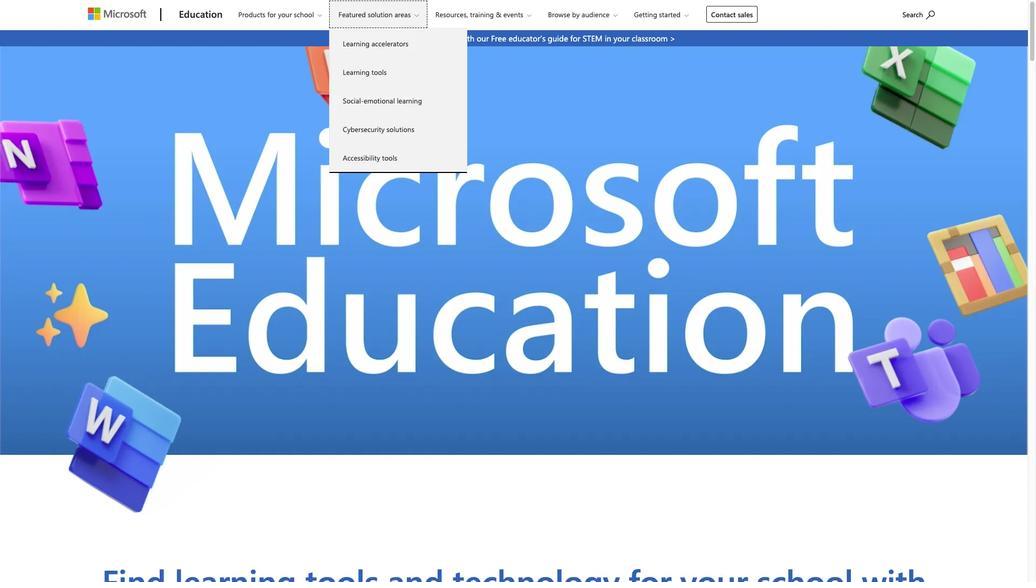 Task type: vqa. For each thing, say whether or not it's contained in the screenshot.
your
yes



Task type: locate. For each thing, give the bounding box(es) containing it.
1 vertical spatial tools
[[382, 153, 397, 162]]

featured
[[339, 10, 366, 19]]

resources, training & events button
[[426, 1, 540, 28]]

social-emotional learning
[[343, 96, 422, 105]]

learning tools link
[[330, 58, 467, 86]]

stem left in
[[583, 33, 602, 44]]

for right guide
[[570, 33, 580, 44]]

stem
[[421, 33, 441, 44], [583, 33, 602, 44]]

learning
[[343, 39, 370, 48], [343, 67, 370, 77]]

2 learning from the top
[[343, 67, 370, 77]]

for
[[267, 10, 276, 19], [570, 33, 580, 44]]

school
[[294, 10, 314, 19]]

0 vertical spatial tools
[[371, 67, 387, 77]]

your
[[278, 10, 292, 19], [613, 33, 630, 44]]

our
[[477, 33, 489, 44]]

1 vertical spatial your
[[613, 33, 630, 44]]

national
[[389, 33, 419, 44]]

celebrate
[[352, 33, 387, 44]]

free
[[491, 33, 506, 44]]

your left school
[[278, 10, 292, 19]]

Search search field
[[897, 2, 946, 26]]

1 vertical spatial learning
[[343, 67, 370, 77]]

your inside dropdown button
[[278, 10, 292, 19]]

tools for learning tools
[[371, 67, 387, 77]]

cybersecurity solutions
[[343, 125, 414, 134]]

events
[[503, 10, 523, 19]]

learning up social-
[[343, 67, 370, 77]]

solutions
[[386, 125, 414, 134]]

cybersecurity solutions link
[[330, 115, 467, 144]]

1 horizontal spatial for
[[570, 33, 580, 44]]

tools right accessibility
[[382, 153, 397, 162]]

learning accelerators link
[[330, 29, 467, 58]]

for right products
[[267, 10, 276, 19]]

search
[[902, 10, 923, 19]]

tools
[[371, 67, 387, 77], [382, 153, 397, 162]]

1 learning from the top
[[343, 39, 370, 48]]

0 vertical spatial your
[[278, 10, 292, 19]]

products
[[238, 10, 265, 19]]

learning tools
[[343, 67, 387, 77]]

learning
[[397, 96, 422, 105]]

your right in
[[613, 33, 630, 44]]

social-emotional learning link
[[330, 86, 467, 115]]

0 vertical spatial for
[[267, 10, 276, 19]]

0 horizontal spatial your
[[278, 10, 292, 19]]

0 horizontal spatial for
[[267, 10, 276, 19]]

tools up emotional
[[371, 67, 387, 77]]

stem left day
[[421, 33, 441, 44]]

getting started button
[[625, 1, 697, 28]]

1 horizontal spatial stem
[[583, 33, 602, 44]]

celebrate national stem day with our free educator's guide for stem in your classroom >
[[352, 33, 675, 44]]

guide
[[548, 33, 568, 44]]

learning down featured at the left
[[343, 39, 370, 48]]

0 horizontal spatial stem
[[421, 33, 441, 44]]

0 vertical spatial learning
[[343, 39, 370, 48]]

celebrate national stem day with our free educator's guide for stem in your classroom > link
[[0, 30, 1028, 46]]

1 vertical spatial for
[[570, 33, 580, 44]]

accessibility tools
[[343, 153, 397, 162]]



Task type: describe. For each thing, give the bounding box(es) containing it.
featured solution areas button
[[329, 1, 427, 28]]

learning for learning accelerators
[[343, 39, 370, 48]]

with
[[459, 33, 474, 44]]

accelerators
[[371, 39, 409, 48]]

products for your school
[[238, 10, 314, 19]]

1 stem from the left
[[421, 33, 441, 44]]

by
[[572, 10, 580, 19]]

social-
[[343, 96, 364, 105]]

microsoft image
[[88, 8, 146, 20]]

training
[[470, 10, 494, 19]]

for inside dropdown button
[[267, 10, 276, 19]]

browse by audience
[[548, 10, 610, 19]]

contact sales
[[711, 10, 753, 19]]

education
[[179, 8, 223, 21]]

featured solution areas
[[339, 10, 411, 19]]

educator's
[[509, 33, 546, 44]]

2 stem from the left
[[583, 33, 602, 44]]

classroom
[[632, 33, 668, 44]]

getting
[[634, 10, 657, 19]]

areas
[[395, 10, 411, 19]]

browse by audience button
[[539, 1, 626, 28]]

&
[[496, 10, 501, 19]]

1 horizontal spatial your
[[613, 33, 630, 44]]

accessibility tools link
[[330, 144, 467, 172]]

education link
[[173, 1, 228, 30]]

cybersecurity
[[343, 125, 385, 134]]

resources,
[[435, 10, 468, 19]]

products for your school button
[[229, 1, 331, 28]]

resources, training & events
[[435, 10, 523, 19]]

contact sales link
[[706, 6, 758, 23]]

emotional
[[364, 96, 395, 105]]

day
[[443, 33, 457, 44]]

learning accelerators
[[343, 39, 409, 48]]

contact
[[711, 10, 736, 19]]

browse
[[548, 10, 570, 19]]

learning for learning tools
[[343, 67, 370, 77]]

started
[[659, 10, 681, 19]]

>
[[670, 33, 675, 44]]

tools for accessibility tools
[[382, 153, 397, 162]]

accessibility
[[343, 153, 380, 162]]

getting started
[[634, 10, 681, 19]]

sales
[[738, 10, 753, 19]]

audience
[[582, 10, 610, 19]]

in
[[605, 33, 611, 44]]

search button
[[898, 2, 940, 26]]

solution
[[368, 10, 393, 19]]



